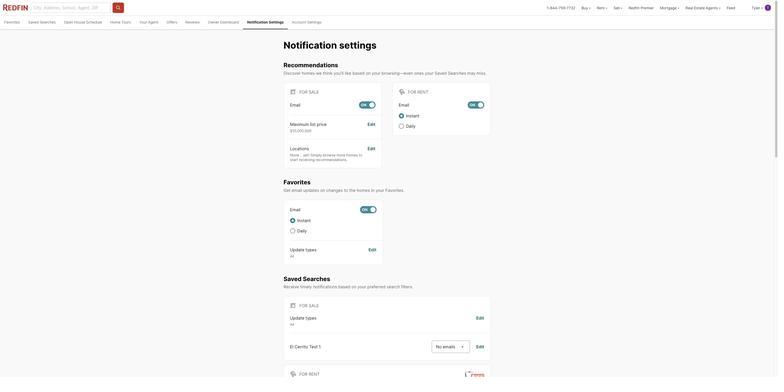 Task type: locate. For each thing, give the bounding box(es) containing it.
1 vertical spatial on
[[321, 188, 325, 193]]

to
[[359, 153, 363, 158], [344, 188, 348, 193]]

real estate agents ▾ button
[[683, 0, 724, 16]]

settings for notification settings
[[269, 20, 284, 24]]

instant right instant radio
[[406, 113, 420, 119]]

tyler
[[752, 6, 761, 10]]

on inside recommendations discover homes we think you'll like based on your browsing—even ones your saved searches may miss.
[[366, 71, 371, 76]]

on left the preferred
[[352, 285, 357, 290]]

to inside favorites get email updates on changes to the homes in your favorites.
[[344, 188, 348, 193]]

Instant radio
[[290, 218, 295, 224]]

sell ▾
[[614, 6, 623, 10]]

0 vertical spatial daily
[[406, 124, 416, 129]]

▾ for rent ▾
[[606, 6, 608, 10]]

1 sale from the top
[[309, 90, 319, 95]]

el
[[290, 345, 294, 350]]

notification
[[247, 20, 268, 24], [284, 40, 337, 51]]

notification settings
[[247, 20, 284, 24]]

1 horizontal spatial to
[[359, 153, 363, 158]]

2 settings from the left
[[307, 20, 322, 24]]

reviews
[[186, 20, 200, 24]]

buy ▾ button
[[582, 0, 591, 16]]

0 vertical spatial searches
[[40, 20, 56, 24]]

edit
[[368, 122, 376, 127], [368, 146, 376, 152], [369, 248, 377, 253], [477, 316, 485, 321], [477, 345, 485, 350]]

in
[[371, 188, 375, 193]]

el cerrito test 1
[[290, 345, 321, 350]]

1 settings from the left
[[269, 20, 284, 24]]

mortgage
[[661, 6, 677, 10]]

sale
[[309, 90, 319, 95], [309, 304, 319, 309]]

daily radio down instant option
[[290, 229, 295, 234]]

0 horizontal spatial rent
[[309, 372, 320, 377]]

sell ▾ button
[[611, 0, 626, 16]]

1 horizontal spatial saved
[[284, 276, 302, 283]]

email up instant radio
[[399, 103, 409, 108]]

2 ▾ from the left
[[606, 6, 608, 10]]

0 vertical spatial update
[[290, 248, 305, 253]]

homes inside favorites get email updates on changes to the homes in your favorites.
[[357, 188, 370, 193]]

like
[[345, 71, 352, 76]]

update
[[290, 248, 305, 253], [290, 316, 305, 321]]

account
[[292, 20, 306, 24]]

your left the preferred
[[358, 285, 366, 290]]

search
[[387, 285, 400, 290]]

timely
[[300, 285, 312, 290]]

1 vertical spatial notification
[[284, 40, 337, 51]]

discover
[[284, 71, 301, 76]]

1 vertical spatial daily radio
[[290, 229, 295, 234]]

0 vertical spatial instant
[[406, 113, 420, 119]]

0 vertical spatial types
[[306, 248, 317, 253]]

▾ right sell
[[621, 6, 623, 10]]

1 ▾ from the left
[[590, 6, 591, 10]]

saved inside saved searches receive timely notifications based on your preferred search filters.
[[284, 276, 302, 283]]

▾ right "agents"
[[720, 6, 721, 10]]

rent for saved
[[309, 372, 320, 377]]

searches up notifications
[[303, 276, 330, 283]]

0 vertical spatial saved
[[28, 20, 39, 24]]

6 ▾ from the left
[[762, 6, 763, 10]]

0 vertical spatial based
[[353, 71, 365, 76]]

saved right ones
[[435, 71, 447, 76]]

1 horizontal spatial favorites
[[284, 179, 311, 186]]

3 ▾ from the left
[[621, 6, 623, 10]]

0 vertical spatial for sale
[[300, 90, 319, 95]]

based inside saved searches receive timely notifications based on your preferred search filters.
[[339, 285, 351, 290]]

1 vertical spatial update types all
[[290, 316, 317, 327]]

edit button
[[368, 121, 376, 133], [368, 146, 376, 162], [369, 247, 377, 259], [477, 316, 485, 327], [477, 344, 485, 350]]

on right 'updates'
[[321, 188, 325, 193]]

your right the in
[[376, 188, 385, 193]]

open house schedule
[[64, 20, 102, 24]]

2 horizontal spatial saved
[[435, 71, 447, 76]]

0 vertical spatial notification
[[247, 20, 268, 24]]

1 vertical spatial sale
[[309, 304, 319, 309]]

to right more
[[359, 153, 363, 158]]

2 sale from the top
[[309, 304, 319, 309]]

saved up receive at the bottom left
[[284, 276, 302, 283]]

emails
[[443, 345, 456, 350]]

estate
[[695, 6, 705, 10]]

0 horizontal spatial based
[[339, 285, 351, 290]]

email up instant option
[[290, 207, 301, 213]]

homes
[[302, 71, 315, 76], [347, 153, 358, 158], [357, 188, 370, 193]]

0 vertical spatial update types all
[[290, 248, 317, 259]]

saved
[[28, 20, 39, 24], [435, 71, 447, 76], [284, 276, 302, 283]]

0 vertical spatial on
[[366, 71, 371, 76]]

user photo image
[[765, 5, 772, 11]]

instant for instant radio
[[406, 113, 420, 119]]

on right like
[[366, 71, 371, 76]]

0 vertical spatial homes
[[302, 71, 315, 76]]

1 horizontal spatial daily radio
[[399, 124, 404, 129]]

locations
[[290, 146, 309, 152]]

1 horizontal spatial instant
[[406, 113, 420, 119]]

saved for saved searches receive timely notifications based on your preferred search filters.
[[284, 276, 302, 283]]

searches for saved searches
[[40, 20, 56, 24]]

1 vertical spatial to
[[344, 188, 348, 193]]

1-
[[547, 6, 551, 10]]

1 horizontal spatial searches
[[303, 276, 330, 283]]

notification for notification settings
[[247, 20, 268, 24]]

0 horizontal spatial on
[[321, 188, 325, 193]]

▾ left user photo
[[762, 6, 763, 10]]

buy ▾ button
[[579, 0, 594, 16]]

preferred
[[368, 285, 386, 290]]

0 horizontal spatial searches
[[40, 20, 56, 24]]

for rent
[[408, 90, 429, 95], [300, 372, 320, 377]]

0 vertical spatial to
[[359, 153, 363, 158]]

1 vertical spatial instant
[[298, 218, 311, 224]]

saved right favorites link
[[28, 20, 39, 24]]

homes down recommendations
[[302, 71, 315, 76]]

1 horizontal spatial notification
[[284, 40, 337, 51]]

0 horizontal spatial favorites
[[4, 20, 20, 24]]

for sale
[[300, 90, 319, 95], [300, 304, 319, 309]]

saved inside recommendations discover homes we think you'll like based on your browsing—even ones your saved searches may miss.
[[435, 71, 447, 76]]

mortgage ▾ button
[[657, 0, 683, 16]]

1 horizontal spatial on
[[352, 285, 357, 290]]

1 horizontal spatial for rent
[[408, 90, 429, 95]]

rent ▾
[[597, 6, 608, 10]]

on for rent
[[470, 103, 476, 107]]

to left the in the left of the page
[[344, 188, 348, 193]]

1 vertical spatial searches
[[448, 71, 466, 76]]

yet!
[[303, 153, 310, 158]]

▾ right rent
[[606, 6, 608, 10]]

2 vertical spatial homes
[[357, 188, 370, 193]]

for rent for saved
[[300, 372, 320, 377]]

1 horizontal spatial rent
[[418, 90, 429, 95]]

searches inside saved searches receive timely notifications based on your preferred search filters.
[[303, 276, 330, 283]]

0 horizontal spatial for rent
[[300, 372, 320, 377]]

email
[[290, 103, 301, 108], [399, 103, 409, 108], [290, 207, 301, 213]]

schedule
[[86, 20, 102, 24]]

your agent link
[[135, 16, 163, 29]]

1 vertical spatial for sale
[[300, 304, 319, 309]]

daily radio for instant option
[[290, 229, 295, 234]]

daily radio down instant radio
[[399, 124, 404, 129]]

no
[[436, 345, 442, 350]]

1 types from the top
[[306, 248, 317, 253]]

1 for sale from the top
[[300, 90, 319, 95]]

0 vertical spatial favorites
[[4, 20, 20, 24]]

mortgage ▾ button
[[661, 0, 680, 16]]

notification settings link
[[243, 16, 288, 29]]

email for for rent
[[399, 103, 409, 108]]

1 vertical spatial favorites
[[284, 179, 311, 186]]

0 vertical spatial all
[[290, 254, 294, 259]]

searches left may
[[448, 71, 466, 76]]

1 update from the top
[[290, 248, 305, 253]]

locations none... yet! simply browse more homes to start receiving recommendations.
[[290, 146, 363, 162]]

email for for sale
[[290, 103, 301, 108]]

2 vertical spatial on
[[352, 285, 357, 290]]

1 all from the top
[[290, 254, 294, 259]]

▾ for sell ▾
[[621, 6, 623, 10]]

1 vertical spatial types
[[306, 316, 317, 321]]

1 vertical spatial based
[[339, 285, 351, 290]]

4 ▾ from the left
[[678, 6, 680, 10]]

0 horizontal spatial notification
[[247, 20, 268, 24]]

1 vertical spatial all
[[290, 323, 294, 327]]

update types all
[[290, 248, 317, 259], [290, 316, 317, 327]]

searches left open
[[40, 20, 56, 24]]

homes right more
[[347, 153, 358, 158]]

searches inside recommendations discover homes we think you'll like based on your browsing—even ones your saved searches may miss.
[[448, 71, 466, 76]]

for sale down we
[[300, 90, 319, 95]]

searches
[[40, 20, 56, 24], [448, 71, 466, 76], [303, 276, 330, 283]]

home tours
[[110, 20, 131, 24]]

sale down 'timely'
[[309, 304, 319, 309]]

for sale for discover
[[300, 90, 319, 95]]

2 for sale from the top
[[300, 304, 319, 309]]

0 horizontal spatial daily
[[298, 229, 307, 234]]

▾ right 'buy'
[[590, 6, 591, 10]]

0 horizontal spatial instant
[[298, 218, 311, 224]]

0 vertical spatial for rent
[[408, 90, 429, 95]]

ones
[[415, 71, 424, 76]]

2 horizontal spatial searches
[[448, 71, 466, 76]]

0 vertical spatial rent
[[418, 90, 429, 95]]

0 horizontal spatial daily radio
[[290, 229, 295, 234]]

None checkbox
[[360, 206, 377, 214]]

settings right account
[[307, 20, 322, 24]]

receiving
[[299, 158, 315, 162]]

▾ right mortgage
[[678, 6, 680, 10]]

1 vertical spatial saved
[[435, 71, 447, 76]]

▾ for tyler ▾
[[762, 6, 763, 10]]

1 horizontal spatial daily
[[406, 124, 416, 129]]

simply
[[311, 153, 322, 158]]

for
[[300, 90, 308, 95], [408, 90, 417, 95], [300, 304, 308, 309], [300, 372, 308, 377]]

recommendations
[[284, 62, 338, 69]]

all
[[290, 254, 294, 259], [290, 323, 294, 327]]

browse
[[323, 153, 336, 158]]

your
[[372, 71, 381, 76], [425, 71, 434, 76], [376, 188, 385, 193], [358, 285, 366, 290]]

saved for saved searches
[[28, 20, 39, 24]]

1 vertical spatial for rent
[[300, 372, 320, 377]]

based
[[353, 71, 365, 76], [339, 285, 351, 290]]

7732
[[567, 6, 576, 10]]

submit search image
[[116, 5, 121, 10]]

1 horizontal spatial based
[[353, 71, 365, 76]]

2 vertical spatial searches
[[303, 276, 330, 283]]

sale for searches
[[309, 304, 319, 309]]

0 horizontal spatial settings
[[269, 20, 284, 24]]

price
[[317, 122, 327, 127]]

email up maximum
[[290, 103, 301, 108]]

0 vertical spatial sale
[[309, 90, 319, 95]]

cerrito
[[295, 345, 308, 350]]

instant right instant option
[[298, 218, 311, 224]]

for rent for recommendations
[[408, 90, 429, 95]]

for sale down 'timely'
[[300, 304, 319, 309]]

homes left the in
[[357, 188, 370, 193]]

▾ for mortgage ▾
[[678, 6, 680, 10]]

1 vertical spatial update
[[290, 316, 305, 321]]

2 vertical spatial saved
[[284, 276, 302, 283]]

844-
[[551, 6, 559, 10]]

Daily radio
[[399, 124, 404, 129], [290, 229, 295, 234]]

based inside recommendations discover homes we think you'll like based on your browsing—even ones your saved searches may miss.
[[353, 71, 365, 76]]

5 ▾ from the left
[[720, 6, 721, 10]]

based right like
[[353, 71, 365, 76]]

2 types from the top
[[306, 316, 317, 321]]

open house schedule link
[[60, 16, 106, 29]]

based right notifications
[[339, 285, 351, 290]]

sale down we
[[309, 90, 319, 95]]

0 horizontal spatial saved
[[28, 20, 39, 24]]

settings left account
[[269, 20, 284, 24]]

1 update types all from the top
[[290, 248, 317, 259]]

0 horizontal spatial to
[[344, 188, 348, 193]]

to inside locations none... yet! simply browse more homes to start receiving recommendations.
[[359, 153, 363, 158]]

2 horizontal spatial on
[[366, 71, 371, 76]]

notification settings
[[284, 40, 377, 51]]

your agent
[[139, 20, 158, 24]]

1 vertical spatial homes
[[347, 153, 358, 158]]

no emails
[[436, 345, 456, 350]]

1 vertical spatial rent
[[309, 372, 320, 377]]

None checkbox
[[359, 101, 376, 109], [468, 101, 485, 109], [359, 101, 376, 109], [468, 101, 485, 109]]

browsing—even
[[382, 71, 413, 76]]

maximum list price $10,000,000
[[290, 122, 327, 133]]

redfin premier
[[629, 6, 654, 10]]

1 horizontal spatial settings
[[307, 20, 322, 24]]

your left browsing—even in the top of the page
[[372, 71, 381, 76]]

0 vertical spatial daily radio
[[399, 124, 404, 129]]

favorites inside favorites get email updates on changes to the homes in your favorites.
[[284, 179, 311, 186]]

1 vertical spatial daily
[[298, 229, 307, 234]]



Task type: vqa. For each thing, say whether or not it's contained in the screenshot.
first "types" from the bottom of the page
yes



Task type: describe. For each thing, give the bounding box(es) containing it.
maximum
[[290, 122, 309, 127]]

on inside favorites get email updates on changes to the homes in your favorites.
[[321, 188, 325, 193]]

favorites for favorites get email updates on changes to the homes in your favorites.
[[284, 179, 311, 186]]

offers link
[[163, 16, 181, 29]]

2 all from the top
[[290, 323, 294, 327]]

on inside saved searches receive timely notifications based on your preferred search filters.
[[352, 285, 357, 290]]

tours
[[122, 20, 131, 24]]

notifications
[[313, 285, 337, 290]]

owner dashboard
[[208, 20, 239, 24]]

redfin premier button
[[626, 0, 657, 16]]

email
[[292, 188, 302, 193]]

real estate agents ▾ link
[[686, 0, 721, 16]]

759-
[[559, 6, 567, 10]]

updates
[[303, 188, 319, 193]]

your right ones
[[425, 71, 434, 76]]

changes
[[327, 188, 343, 193]]

recommendations discover homes we think you'll like based on your browsing—even ones your saved searches may miss.
[[284, 62, 487, 76]]

$10,000,000
[[290, 129, 312, 133]]

think
[[323, 71, 333, 76]]

tyler ▾
[[752, 6, 763, 10]]

favorites for favorites
[[4, 20, 20, 24]]

▾ inside 'dropdown button'
[[720, 6, 721, 10]]

filters.
[[401, 285, 414, 290]]

Instant radio
[[399, 113, 404, 119]]

test
[[310, 345, 318, 350]]

get
[[284, 188, 291, 193]]

sell ▾ button
[[614, 0, 623, 16]]

rent ▾ button
[[597, 0, 608, 16]]

feed
[[727, 6, 736, 10]]

open
[[64, 20, 73, 24]]

receive
[[284, 285, 299, 290]]

rent for recommendations
[[418, 90, 429, 95]]

none...
[[290, 153, 302, 158]]

owner dashboard link
[[204, 16, 243, 29]]

instant for instant option
[[298, 218, 311, 224]]

list
[[310, 122, 316, 127]]

rent ▾ button
[[594, 0, 611, 16]]

▾ for buy ▾
[[590, 6, 591, 10]]

agent
[[148, 20, 158, 24]]

owner
[[208, 20, 219, 24]]

miss.
[[477, 71, 487, 76]]

notification for notification settings
[[284, 40, 337, 51]]

start
[[290, 158, 298, 162]]

homes inside locations none... yet! simply browse more homes to start receiving recommendations.
[[347, 153, 358, 158]]

real
[[686, 6, 694, 10]]

your
[[139, 20, 147, 24]]

recommendations.
[[316, 158, 348, 162]]

favorites.
[[386, 188, 405, 193]]

real estate agents ▾
[[686, 6, 721, 10]]

homes inside recommendations discover homes we think you'll like based on your browsing—even ones your saved searches may miss.
[[302, 71, 315, 76]]

1-844-759-7732
[[547, 6, 576, 10]]

redfin
[[629, 6, 640, 10]]

1
[[319, 345, 321, 350]]

sale for discover
[[309, 90, 319, 95]]

saved searches receive timely notifications based on your preferred search filters.
[[284, 276, 414, 290]]

saved searches link
[[24, 16, 60, 29]]

home
[[110, 20, 121, 24]]

your inside saved searches receive timely notifications based on your preferred search filters.
[[358, 285, 366, 290]]

settings
[[339, 40, 377, 51]]

favorites get email updates on changes to the homes in your favorites.
[[284, 179, 405, 193]]

daily radio for instant radio
[[399, 124, 404, 129]]

for sale for searches
[[300, 304, 319, 309]]

account settings
[[292, 20, 322, 24]]

home tours link
[[106, 16, 135, 29]]

2 update types all from the top
[[290, 316, 317, 327]]

we
[[316, 71, 322, 76]]

account settings link
[[288, 16, 326, 29]]

premier
[[641, 6, 654, 10]]

City, Address, School, Agent, ZIP search field
[[31, 3, 111, 13]]

saved searches
[[28, 20, 56, 24]]

on for sale
[[361, 103, 367, 107]]

rent
[[597, 6, 605, 10]]

the
[[349, 188, 356, 193]]

searches for saved searches receive timely notifications based on your preferred search filters.
[[303, 276, 330, 283]]

may
[[468, 71, 476, 76]]

more
[[337, 153, 346, 158]]

daily for instant option
[[298, 229, 307, 234]]

reviews link
[[181, 16, 204, 29]]

buy
[[582, 6, 588, 10]]

mortgage ▾
[[661, 6, 680, 10]]

house
[[74, 20, 85, 24]]

settings for account settings
[[307, 20, 322, 24]]

feed button
[[724, 0, 749, 16]]

daily for instant radio
[[406, 124, 416, 129]]

offers
[[167, 20, 177, 24]]

2 update from the top
[[290, 316, 305, 321]]

sell
[[614, 6, 620, 10]]

you'll
[[334, 71, 344, 76]]

favorites link
[[0, 16, 24, 29]]

your inside favorites get email updates on changes to the homes in your favorites.
[[376, 188, 385, 193]]

1-844-759-7732 link
[[547, 6, 576, 10]]



